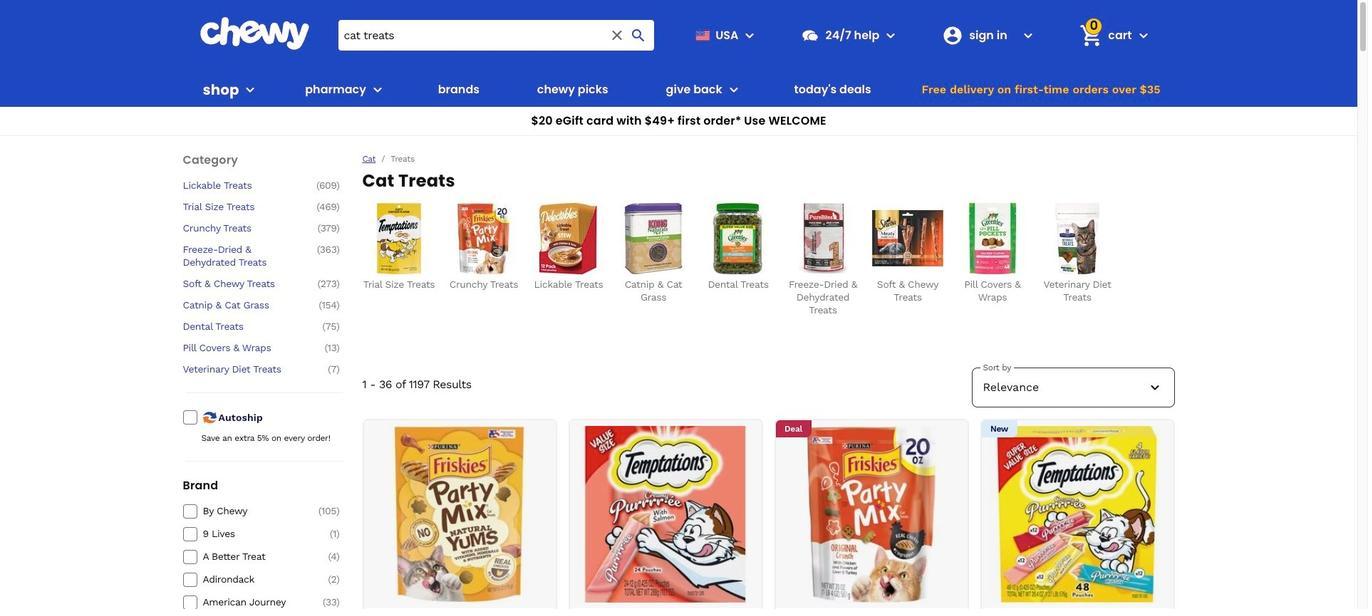 Task type: describe. For each thing, give the bounding box(es) containing it.
temptations creamy puree with salmon lickable cat treats, 12-gram pouch, 24 count image
[[577, 426, 754, 603]]

pharmacy menu image
[[369, 81, 386, 98]]

friskies party mix original crunch flavor crunchy cat treats, 20-oz bag image
[[783, 426, 960, 603]]

delete search image
[[609, 27, 626, 44]]

temptations creamy puree variety pack lickable cat treats, 12-g pouch, pack of 48 image
[[989, 426, 1166, 603]]

site banner
[[0, 0, 1357, 136]]

friskies party mix natural yums with real chicken flavor crunchy cat treats, 6-oz bag image
[[371, 426, 548, 603]]

items image
[[1079, 23, 1104, 48]]

menu image
[[741, 27, 758, 44]]

submit search image
[[630, 27, 647, 44]]

cart menu image
[[1135, 27, 1152, 44]]

catnip & cat grass image
[[618, 203, 689, 274]]

Product search field
[[338, 20, 654, 51]]

give back menu image
[[725, 81, 742, 98]]



Task type: locate. For each thing, give the bounding box(es) containing it.
Search text field
[[338, 20, 654, 51]]

pill covers & wraps image
[[957, 203, 1028, 274]]

veterinary diet treats image
[[1042, 203, 1113, 274]]

chewy support image
[[801, 26, 820, 45]]

chewy home image
[[199, 17, 310, 50]]

lickable treats image
[[533, 203, 604, 274]]

soft & chewy treats image
[[872, 203, 943, 274]]

help menu image
[[882, 27, 899, 44]]

trial size treats image
[[363, 203, 435, 274]]

menu image
[[242, 81, 259, 98]]

list
[[362, 203, 1175, 316]]

freeze-dried & dehydrated treats image
[[787, 203, 859, 274]]

account menu image
[[1020, 27, 1037, 44]]

crunchy treats image
[[448, 203, 519, 274]]

dental treats image
[[703, 203, 774, 274]]



Task type: vqa. For each thing, say whether or not it's contained in the screenshot.
Product search field on the top left
yes



